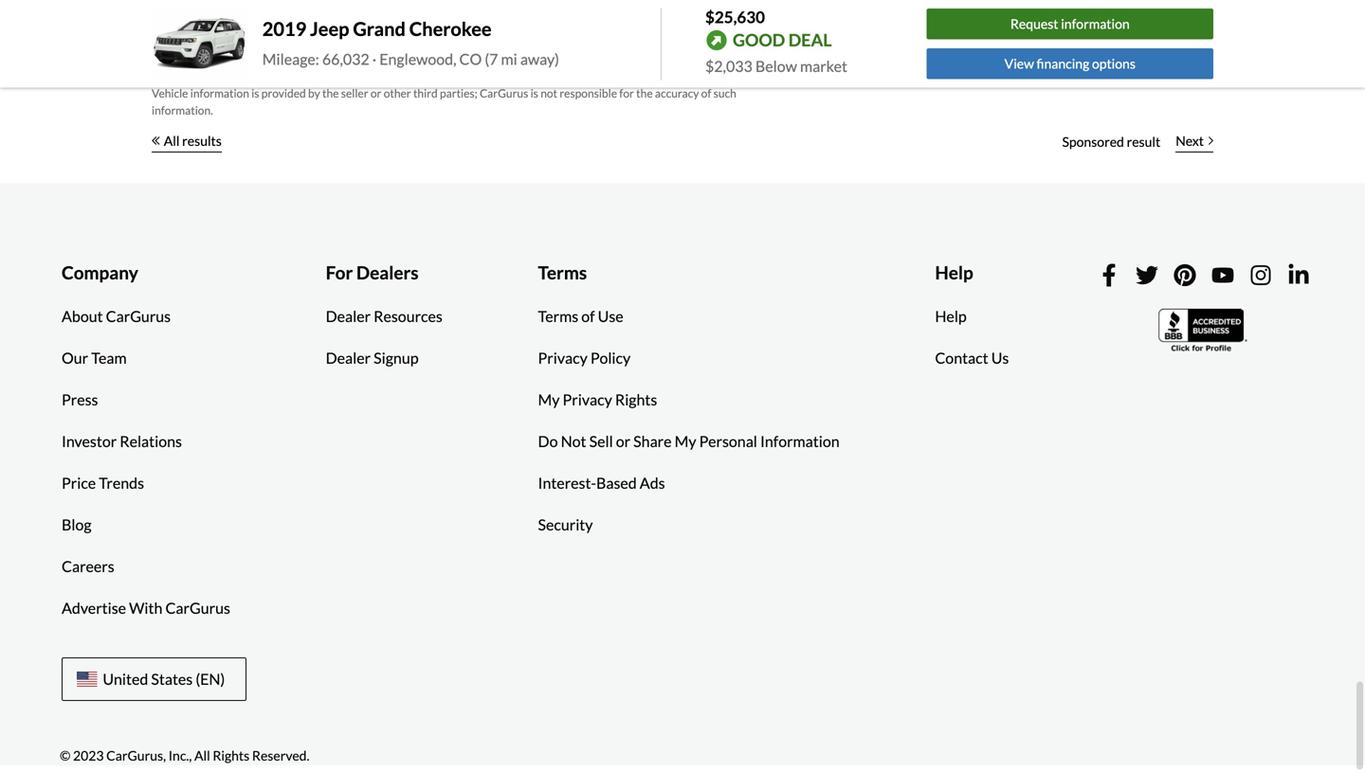 Task type: locate. For each thing, give the bounding box(es) containing it.
provided inside vehicle information is provided by the seller or other third parties; cargurus is not responsible for the accuracy of such information.
[[262, 86, 306, 100]]

on left it
[[651, 33, 663, 47]]

cargurus up team
[[106, 307, 171, 326]]

privacy down 'terms of use' link
[[538, 349, 588, 367]]

1 vertical spatial use
[[598, 307, 624, 326]]

cherokee
[[409, 17, 492, 40]]

autocheck down history
[[168, 50, 224, 64]]

0 vertical spatial privacy
[[538, 349, 588, 367]]

or
[[371, 86, 382, 100], [616, 432, 631, 451]]

information up information.
[[190, 86, 249, 100]]

our team
[[62, 349, 127, 367]]

0 horizontal spatial and
[[259, 50, 277, 64]]

advertise
[[62, 599, 126, 618]]

this
[[518, 33, 539, 47]]

my up do
[[538, 391, 560, 409]]

by up conditions
[[315, 33, 327, 47]]

1 horizontal spatial or
[[616, 432, 631, 451]]

cargurus down mi
[[480, 86, 529, 100]]

dealer signup link
[[312, 338, 433, 379]]

1 vertical spatial information
[[190, 86, 249, 100]]

vehicle right 1
[[168, 33, 204, 47]]

do not sell or share my personal information link
[[524, 421, 854, 463]]

mileage:
[[263, 50, 319, 68]]

1 horizontal spatial autocheck
[[375, 33, 431, 47]]

0 horizontal spatial all
[[164, 133, 180, 149]]

sponsored result
[[1063, 134, 1161, 150]]

us image
[[77, 672, 97, 688]]

1 vertical spatial of
[[701, 86, 712, 100]]

0 horizontal spatial rights
[[213, 748, 250, 764]]

of inside 1 vehicle history data provided by experian autocheck on oct 18, 2023. this data, and any reliance on it is subject to the autocheck terms and conditions and the cargurus terms of use .
[[459, 50, 469, 64]]

contact us link
[[921, 338, 1024, 379]]

chevron right image
[[1209, 136, 1214, 146]]

dealer
[[326, 307, 371, 326], [326, 349, 371, 367]]

is right it
[[675, 33, 683, 47]]

provided up mileage:
[[268, 33, 313, 47]]

rights left reserved. at the left
[[213, 748, 250, 764]]

information inside vehicle information is provided by the seller or other third parties; cargurus is not responsible for the accuracy of such information.
[[190, 86, 249, 100]]

rights up share
[[615, 391, 657, 409]]

chevron double left image
[[152, 136, 160, 146]]

information up options
[[1061, 16, 1130, 32]]

18,
[[469, 33, 485, 47]]

cargurus terms of use link
[[375, 50, 490, 64]]

market
[[800, 57, 848, 75]]

information inside button
[[1061, 16, 1130, 32]]

by inside 1 vehicle history data provided by experian autocheck on oct 18, 2023. this data, and any reliance on it is subject to the autocheck terms and conditions and the cargurus terms of use .
[[315, 33, 327, 47]]

of down "oct"
[[459, 50, 469, 64]]

help up help link
[[935, 262, 974, 284]]

0 horizontal spatial information
[[190, 86, 249, 100]]

autocheck up the englewood,
[[375, 33, 431, 47]]

our
[[62, 349, 88, 367]]

dealer resources link
[[312, 296, 457, 338]]

0 vertical spatial dealer
[[326, 307, 371, 326]]

dealer left signup
[[326, 349, 371, 367]]

not
[[561, 432, 587, 451]]

1 vertical spatial autocheck
[[168, 50, 224, 64]]

0 vertical spatial vehicle
[[168, 33, 204, 47]]

1 vertical spatial dealer
[[326, 349, 371, 367]]

information for request
[[1061, 16, 1130, 32]]

all
[[164, 133, 180, 149], [194, 748, 210, 764]]

privacy policy link
[[524, 338, 645, 379]]

security
[[538, 516, 593, 534]]

0 horizontal spatial on
[[434, 33, 446, 47]]

1 vehicle history data provided by experian autocheck on oct 18, 2023. this data, and any reliance on it is subject to the autocheck terms and conditions and the cargurus terms of use .
[[152, 33, 752, 64]]

provided
[[268, 33, 313, 47], [262, 86, 306, 100]]

blog
[[62, 516, 92, 534]]

terms up terms of use
[[538, 262, 587, 284]]

click for the bbb business review of this auto listing service in cambridge ma image
[[1159, 307, 1250, 354]]

our team link
[[47, 338, 141, 379]]

2 dealer from the top
[[326, 349, 371, 367]]

1 vertical spatial vehicle
[[152, 86, 188, 100]]

1 horizontal spatial rights
[[615, 391, 657, 409]]

1 horizontal spatial on
[[651, 33, 663, 47]]

provided down mileage:
[[262, 86, 306, 100]]

vehicle inside vehicle information is provided by the seller or other third parties; cargurus is not responsible for the accuracy of such information.
[[152, 86, 188, 100]]

do not sell or share my personal information
[[538, 432, 840, 451]]

ads
[[640, 474, 665, 493]]

autocheck terms and conditions link
[[168, 50, 334, 64]]

0 vertical spatial or
[[371, 86, 382, 100]]

use down 18,
[[471, 50, 490, 64]]

0 horizontal spatial or
[[371, 86, 382, 100]]

or right sell
[[616, 432, 631, 451]]

sponsored
[[1063, 134, 1125, 150]]

and left any
[[568, 33, 587, 47]]

1 vertical spatial privacy
[[563, 391, 612, 409]]

use up policy
[[598, 307, 624, 326]]

interest-based ads
[[538, 474, 665, 493]]

0 vertical spatial by
[[315, 33, 327, 47]]

and down data
[[259, 50, 277, 64]]

0 vertical spatial provided
[[268, 33, 313, 47]]

based
[[596, 474, 637, 493]]

my privacy rights link
[[524, 379, 672, 421]]

my right share
[[675, 432, 697, 451]]

englewood,
[[380, 50, 457, 68]]

resources
[[374, 307, 443, 326]]

is
[[675, 33, 683, 47], [252, 86, 259, 100], [531, 86, 539, 100]]

such
[[714, 86, 737, 100]]

of left such
[[701, 86, 712, 100]]

(en)
[[196, 670, 225, 689]]

is down autocheck terms and conditions link at the top left of page
[[252, 86, 259, 100]]

and
[[568, 33, 587, 47], [259, 50, 277, 64], [336, 50, 354, 64]]

0 vertical spatial my
[[538, 391, 560, 409]]

2019 jeep grand cherokee image
[[152, 8, 247, 80]]

2 help from the top
[[935, 307, 967, 326]]

dealer down for
[[326, 307, 371, 326]]

data
[[244, 33, 266, 47]]

1 vertical spatial rights
[[213, 748, 250, 764]]

co
[[460, 50, 482, 68]]

all right inc.,
[[194, 748, 210, 764]]

$2,033 below market
[[706, 57, 848, 75]]

0 vertical spatial help
[[935, 262, 974, 284]]

it
[[665, 33, 673, 47]]

or right seller
[[371, 86, 382, 100]]

0 vertical spatial use
[[471, 50, 490, 64]]

signup
[[374, 349, 419, 367]]

for
[[620, 86, 634, 100]]

good
[[733, 30, 785, 50]]

conditions
[[279, 50, 334, 64]]

of up privacy policy
[[582, 307, 595, 326]]

team
[[91, 349, 127, 367]]

(7
[[485, 50, 498, 68]]

$2,033
[[706, 57, 753, 75]]

cargurus
[[375, 50, 424, 64], [480, 86, 529, 100], [106, 307, 171, 326], [165, 599, 230, 618]]

accuracy
[[655, 86, 699, 100]]

2023
[[73, 748, 104, 764]]

1 vertical spatial help
[[935, 307, 967, 326]]

2 horizontal spatial and
[[568, 33, 587, 47]]

on left "oct"
[[434, 33, 446, 47]]

1 vertical spatial my
[[675, 432, 697, 451]]

below
[[756, 57, 797, 75]]

information.
[[152, 103, 213, 117]]

vehicle up information.
[[152, 86, 188, 100]]

2 vertical spatial of
[[582, 307, 595, 326]]

2 horizontal spatial of
[[701, 86, 712, 100]]

the right to
[[736, 33, 752, 47]]

rights
[[615, 391, 657, 409], [213, 748, 250, 764]]

by inside vehicle information is provided by the seller or other third parties; cargurus is not responsible for the accuracy of such information.
[[308, 86, 320, 100]]

cargurus,
[[106, 748, 166, 764]]

history
[[206, 33, 242, 47]]

privacy down privacy policy link
[[563, 391, 612, 409]]

financing
[[1037, 55, 1090, 72]]

1 vertical spatial by
[[308, 86, 320, 100]]

contact
[[935, 349, 989, 367]]

by down conditions
[[308, 86, 320, 100]]

2023.
[[487, 33, 516, 47]]

0 vertical spatial rights
[[615, 391, 657, 409]]

2 horizontal spatial is
[[675, 33, 683, 47]]

is left not on the left of the page
[[531, 86, 539, 100]]

0 horizontal spatial of
[[459, 50, 469, 64]]

1 on from the left
[[434, 33, 446, 47]]

1 horizontal spatial information
[[1061, 16, 1130, 32]]

1 dealer from the top
[[326, 307, 371, 326]]

0 horizontal spatial use
[[471, 50, 490, 64]]

0 vertical spatial of
[[459, 50, 469, 64]]

inc.,
[[169, 748, 192, 764]]

request information button
[[927, 9, 1214, 40]]

investor relations
[[62, 432, 182, 451]]

about cargurus
[[62, 307, 171, 326]]

1 horizontal spatial use
[[598, 307, 624, 326]]

help up contact at the right of the page
[[935, 307, 967, 326]]

all right 'chevron double left' icon
[[164, 133, 180, 149]]

is inside 1 vehicle history data provided by experian autocheck on oct 18, 2023. this data, and any reliance on it is subject to the autocheck terms and conditions and the cargurus terms of use .
[[675, 33, 683, 47]]

1 vertical spatial or
[[616, 432, 631, 451]]

1 vertical spatial provided
[[262, 86, 306, 100]]

0 vertical spatial information
[[1061, 16, 1130, 32]]

1 horizontal spatial of
[[582, 307, 595, 326]]

share
[[634, 432, 672, 451]]

1 vertical spatial all
[[194, 748, 210, 764]]

request information
[[1011, 16, 1130, 32]]

and down experian
[[336, 50, 354, 64]]

cargurus down grand on the left of the page
[[375, 50, 424, 64]]



Task type: vqa. For each thing, say whether or not it's contained in the screenshot.
4th plus square icon from the top of the page
no



Task type: describe. For each thing, give the bounding box(es) containing it.
do
[[538, 432, 558, 451]]

or inside vehicle information is provided by the seller or other third parties; cargurus is not responsible for the accuracy of such information.
[[371, 86, 382, 100]]

©
[[60, 748, 70, 764]]

interest-
[[538, 474, 597, 493]]

price trends link
[[47, 463, 158, 505]]

next
[[1176, 133, 1204, 149]]

policy
[[591, 349, 631, 367]]

responsible
[[560, 86, 617, 100]]

interest-based ads link
[[524, 463, 680, 505]]

0 vertical spatial autocheck
[[375, 33, 431, 47]]

request
[[1011, 16, 1059, 32]]

deal
[[789, 30, 832, 50]]

for dealers
[[326, 262, 419, 284]]

cargurus inside vehicle information is provided by the seller or other third parties; cargurus is not responsible for the accuracy of such information.
[[480, 86, 529, 100]]

blog link
[[47, 505, 106, 546]]

privacy policy
[[538, 349, 631, 367]]

0 vertical spatial all
[[164, 133, 180, 149]]

investor relations link
[[47, 421, 196, 463]]

66,032
[[322, 50, 370, 68]]

use inside 'terms of use' link
[[598, 307, 624, 326]]

options
[[1092, 55, 1136, 72]]

results
[[182, 133, 222, 149]]

any
[[589, 33, 606, 47]]

1 horizontal spatial is
[[531, 86, 539, 100]]

united states (en)
[[103, 670, 225, 689]]

price trends
[[62, 474, 144, 493]]

dealer for dealer signup
[[326, 349, 371, 367]]

parties;
[[440, 86, 478, 100]]

result
[[1127, 134, 1161, 150]]

cargurus right 'with'
[[165, 599, 230, 618]]

terms up privacy policy
[[538, 307, 579, 326]]

us
[[992, 349, 1009, 367]]

for
[[326, 262, 353, 284]]

subject
[[685, 33, 721, 47]]

1 horizontal spatial my
[[675, 432, 697, 451]]

terms down "oct"
[[426, 50, 457, 64]]

2019
[[263, 17, 307, 40]]

to
[[723, 33, 734, 47]]

use inside 1 vehicle history data provided by experian autocheck on oct 18, 2023. this data, and any reliance on it is subject to the autocheck terms and conditions and the cargurus terms of use .
[[471, 50, 490, 64]]

all results
[[164, 133, 222, 149]]

cargurus inside 1 vehicle history data provided by experian autocheck on oct 18, 2023. this data, and any reliance on it is subject to the autocheck terms and conditions and the cargurus terms of use .
[[375, 50, 424, 64]]

1 horizontal spatial and
[[336, 50, 354, 64]]

provided inside 1 vehicle history data provided by experian autocheck on oct 18, 2023. this data, and any reliance on it is subject to the autocheck terms and conditions and the cargurus terms of use .
[[268, 33, 313, 47]]

reserved.
[[252, 748, 310, 764]]

not
[[541, 86, 558, 100]]

the right 'for'
[[637, 86, 653, 100]]

view financing options
[[1005, 55, 1136, 72]]

about cargurus link
[[47, 296, 185, 338]]

advertise with cargurus
[[62, 599, 230, 618]]

dealer resources
[[326, 307, 443, 326]]

advertise with cargurus link
[[47, 588, 245, 630]]

help link
[[921, 296, 981, 338]]

jeep
[[310, 17, 349, 40]]

© 2023 cargurus, inc., all rights reserved.
[[60, 748, 310, 764]]

information
[[761, 432, 840, 451]]

trends
[[99, 474, 144, 493]]

dealer for dealer resources
[[326, 307, 371, 326]]

states
[[151, 670, 193, 689]]

sell
[[590, 432, 613, 451]]

information for vehicle
[[190, 86, 249, 100]]

.
[[490, 50, 493, 64]]

1 horizontal spatial all
[[194, 748, 210, 764]]

about
[[62, 307, 103, 326]]

1 help from the top
[[935, 262, 974, 284]]

careers link
[[47, 546, 129, 588]]

away)
[[520, 50, 559, 68]]

vehicle information is provided by the seller or other third parties; cargurus is not responsible for the accuracy of such information.
[[152, 86, 737, 117]]

view financing options button
[[927, 48, 1214, 79]]

dealers
[[356, 262, 419, 284]]

with
[[129, 599, 163, 618]]

personal
[[699, 432, 758, 451]]

0 horizontal spatial my
[[538, 391, 560, 409]]

seller
[[341, 86, 368, 100]]

oct
[[449, 33, 467, 47]]

my privacy rights
[[538, 391, 657, 409]]

terms of use link
[[524, 296, 638, 338]]

·
[[372, 50, 377, 68]]

united
[[103, 670, 148, 689]]

price
[[62, 474, 96, 493]]

security link
[[524, 505, 607, 546]]

0 horizontal spatial is
[[252, 86, 259, 100]]

all results link
[[152, 121, 222, 163]]

company
[[62, 262, 138, 284]]

terms down data
[[226, 50, 256, 64]]

data,
[[541, 33, 566, 47]]

the left seller
[[322, 86, 339, 100]]

the down experian
[[357, 50, 373, 64]]

2 on from the left
[[651, 33, 663, 47]]

press
[[62, 391, 98, 409]]

vehicle inside 1 vehicle history data provided by experian autocheck on oct 18, 2023. this data, and any reliance on it is subject to the autocheck terms and conditions and the cargurus terms of use .
[[168, 33, 204, 47]]

2019 jeep grand cherokee mileage: 66,032 · englewood, co (7 mi away)
[[263, 17, 559, 68]]

of inside vehicle information is provided by the seller or other third parties; cargurus is not responsible for the accuracy of such information.
[[701, 86, 712, 100]]

investor
[[62, 432, 117, 451]]

relations
[[120, 432, 182, 451]]

careers
[[62, 558, 114, 576]]

grand
[[353, 17, 406, 40]]

mi
[[501, 50, 518, 68]]

press link
[[47, 379, 112, 421]]

terms of use
[[538, 307, 624, 326]]

0 horizontal spatial autocheck
[[168, 50, 224, 64]]

1
[[152, 33, 158, 47]]



